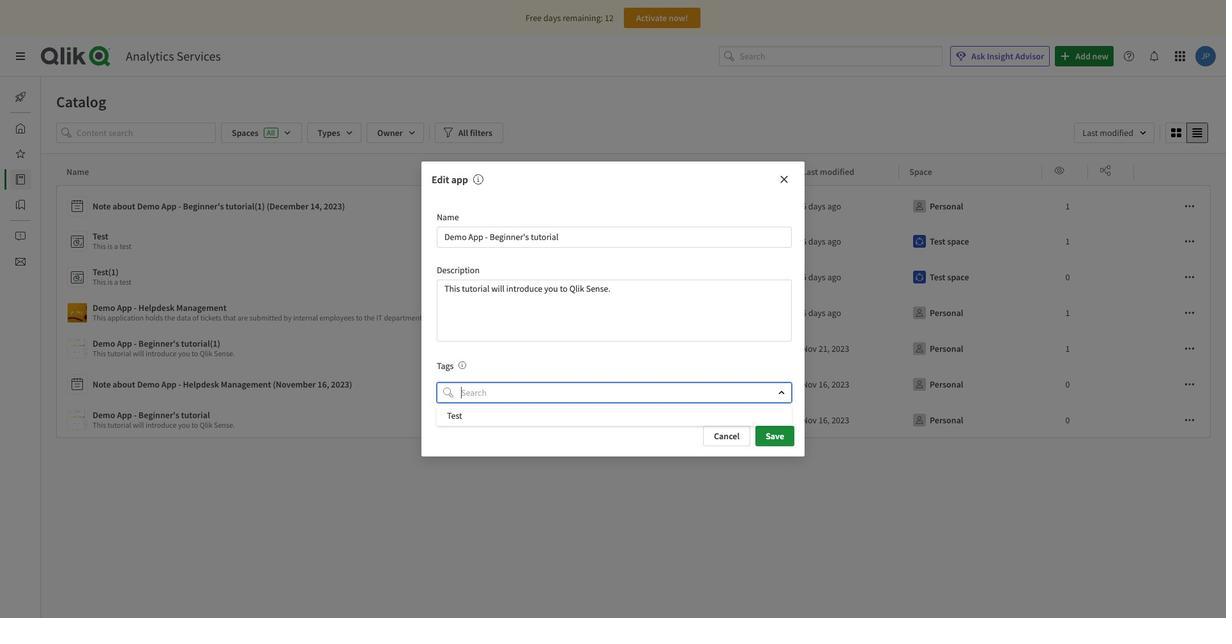 Task type: describe. For each thing, give the bounding box(es) containing it.
demo app - helpdesk management
[[93, 302, 227, 314]]

a for test
[[114, 241, 118, 251]]

nov for 0
[[802, 414, 817, 426]]

personal cell for 6 days ago
[[899, 295, 1042, 331]]

4 personal button from the top
[[909, 374, 966, 395]]

activate
[[636, 12, 667, 24]]

free
[[526, 12, 542, 24]]

1 5 from the top
[[802, 201, 807, 212]]

3 james from the top
[[573, 379, 598, 390]]

nov 16, 2023 button
[[802, 410, 849, 430]]

note about demo app - beginner's tutorial(1) (december 14, 2023)
[[93, 201, 345, 212]]

6 days ago
[[802, 307, 841, 319]]

test space for 1
[[930, 236, 969, 247]]

2023 for 0
[[832, 414, 849, 426]]

21,
[[819, 343, 830, 354]]

test(1)
[[93, 266, 119, 278]]

start typing a tag name. select an existing tag or create a new tag by pressing enter or comma. press backspace to remove a tag. tooltip
[[454, 360, 466, 371]]

save
[[766, 430, 784, 442]]

1 personal cell from the top
[[899, 185, 1042, 224]]

sense for nov
[[724, 414, 747, 426]]

personal cell for nov 16, 2023
[[899, 402, 1042, 438]]

3 peterson from the top
[[600, 379, 633, 390]]

2 nov from the top
[[802, 379, 817, 390]]

free days remaining: 12
[[526, 12, 614, 24]]

16, for nov 16, 2023 button
[[819, 414, 830, 426]]

test space button for 0
[[909, 267, 972, 287]]

6 days ago button
[[802, 303, 841, 323]]

5 days ago button for 1
[[802, 231, 841, 252]]

note for note about demo app - helpdesk management (november 16, 2023)
[[93, 379, 111, 390]]

days for test(1)
[[808, 271, 826, 283]]

you for tutorial(1)
[[178, 349, 190, 358]]

2 0 cell from the top
[[1042, 367, 1088, 402]]

james peterson image for 5 days ago
[[552, 233, 568, 250]]

nov for 1
[[802, 343, 817, 354]]

1 sense from the top
[[724, 236, 747, 247]]

5 days ago for 1
[[802, 236, 841, 247]]

3 james peterson image from the top
[[552, 376, 568, 393]]

home
[[41, 123, 63, 134]]

demo app - beginner's tutorial this tutorial will introduce you to qlik sense.
[[93, 409, 235, 430]]

0 for 2023
[[1066, 414, 1070, 426]]

2023) for note about demo app - helpdesk management (november 16, 2023)
[[331, 379, 352, 390]]

ago for test(1)
[[828, 271, 841, 283]]

note about demo app - helpdesk management (november 16, 2023)
[[93, 379, 352, 390]]

test inside option
[[447, 410, 462, 421]]

1 cell for nov 21, 2023
[[1042, 331, 1088, 367]]

Name text field
[[437, 227, 792, 247]]

james peterson cell for demo app - beginner's tutorial
[[542, 402, 685, 438]]

james for test(1)
[[573, 271, 598, 283]]

space for 1
[[947, 236, 969, 247]]

0 vertical spatial catalog
[[56, 92, 106, 112]]

activate now!
[[636, 12, 688, 24]]

nov 21, 2023 button
[[802, 338, 849, 359]]

last modified
[[802, 166, 854, 178]]

alerts
[[41, 231, 62, 242]]

2023 for 1
[[832, 343, 849, 354]]

test for test
[[120, 241, 131, 251]]

1 cell for 5 days ago
[[1042, 224, 1088, 259]]

description
[[437, 264, 480, 276]]

note cell
[[685, 367, 792, 402]]

search element
[[443, 387, 453, 398]]

4 personal from the top
[[930, 379, 963, 390]]

test space button for 1
[[909, 231, 972, 252]]

getting started image
[[15, 92, 26, 102]]

search image
[[443, 387, 453, 398]]

qlik sense app image for demo app - helpdesk management
[[68, 303, 87, 323]]

12
[[605, 12, 614, 24]]

sense. for demo app - beginner's tutorial
[[214, 420, 235, 430]]

viewed by image
[[1054, 165, 1065, 175]]

catalog link
[[10, 169, 69, 190]]

ask insight advisor button
[[950, 46, 1050, 66]]

james peterson for test(1)
[[573, 271, 633, 283]]

james for test
[[573, 236, 598, 247]]

will for tutorial
[[133, 420, 144, 430]]

tutorial(1) inside button
[[226, 201, 265, 212]]

james peterson image for nov 21, 2023
[[552, 340, 568, 357]]

1 horizontal spatial helpdesk
[[183, 379, 219, 390]]

last modified image
[[1074, 123, 1155, 143]]

nov 21, 2023 cell
[[792, 331, 899, 367]]

qlik inside demo app - beginner's tutorial this tutorial will introduce you to qlik sense.
[[200, 420, 212, 430]]

personal button for nov 16, 2023
[[909, 410, 966, 430]]

personal cell for nov 21, 2023
[[899, 331, 1042, 367]]

favorites image
[[15, 149, 26, 159]]

1 1 cell from the top
[[1042, 185, 1088, 224]]

1 cell for 6 days ago
[[1042, 295, 1088, 331]]

james peterson image for 5 days ago
[[552, 269, 568, 285]]

activate now! link
[[624, 8, 701, 28]]

Search text field
[[459, 382, 767, 403]]

Search text field
[[740, 46, 943, 67]]

4 personal cell from the top
[[899, 367, 1042, 402]]

tutorial(1) inside the demo app - beginner's tutorial(1) this tutorial will introduce you to qlik sense.
[[181, 338, 220, 349]]

- for tutorial
[[134, 409, 137, 421]]

0 for ago
[[1066, 271, 1070, 283]]

demo for demo app - helpdesk management
[[93, 302, 115, 314]]

alerts image
[[15, 231, 26, 241]]

1 5 days ago cell from the top
[[792, 185, 899, 224]]

to for tutorial
[[192, 420, 198, 430]]

app for demo app - helpdesk management
[[117, 302, 132, 314]]

insight
[[987, 50, 1014, 62]]

analytics services element
[[126, 48, 221, 64]]

note about demo app - beginner's tutorial(1) (december 14, 2023) button
[[67, 194, 536, 219]]

0 cell for 5 days ago
[[1042, 259, 1088, 295]]

james peterson for test
[[573, 236, 633, 247]]

test space cell for 0
[[899, 259, 1042, 295]]

test for test(1)
[[120, 277, 131, 287]]

subscriptions image
[[15, 257, 26, 267]]

Description text field
[[437, 279, 792, 341]]

advisor
[[1015, 50, 1044, 62]]

nov 16, 2023 cell for note
[[792, 367, 899, 402]]

test space for 0
[[930, 271, 969, 283]]

- for tutorial(1)
[[134, 338, 137, 349]]

nov 16, 2023 cell for qlik sense app
[[792, 402, 899, 438]]

- for management
[[134, 302, 137, 314]]

save button
[[756, 426, 794, 446]]

last
[[802, 166, 818, 178]]

remaining:
[[563, 12, 603, 24]]

1 vertical spatial management
[[221, 379, 271, 390]]

about for note about demo app - beginner's tutorial(1) (december 14, 2023)
[[113, 201, 135, 212]]

collections image
[[15, 200, 26, 210]]

demo for demo app - beginner's tutorial this tutorial will introduce you to qlik sense.
[[93, 409, 115, 421]]

peterson for demo app - beginner's tutorial
[[600, 414, 633, 426]]



Task type: locate. For each thing, give the bounding box(es) containing it.
1 1 from the top
[[1066, 201, 1070, 212]]

1 vertical spatial you
[[178, 420, 190, 430]]

demo app - beginner's tutorial(1) this tutorial will introduce you to qlik sense.
[[93, 338, 235, 358]]

1 vertical spatial space
[[947, 271, 969, 283]]

this inside the demo app - beginner's tutorial(1) this tutorial will introduce you to qlik sense.
[[93, 349, 106, 358]]

test up test(1) this is a test
[[120, 241, 131, 251]]

start typing a tag name. select an existing tag or create a new tag by pressing enter or comma. press backspace to remove a tag. image
[[459, 361, 466, 369]]

test right test(1)
[[120, 277, 131, 287]]

you inside the demo app - beginner's tutorial(1) this tutorial will introduce you to qlik sense.
[[178, 349, 190, 358]]

2 james peterson cell from the top
[[542, 259, 685, 295]]

4 james peterson from the top
[[573, 414, 633, 426]]

personal for nov 16, 2023
[[930, 414, 963, 426]]

Content search text field
[[77, 123, 216, 143]]

name right catalog image on the top left of page
[[66, 166, 89, 178]]

a up test(1)
[[114, 241, 118, 251]]

will right qlik sense app icon
[[133, 420, 144, 430]]

5 days ago button for 0
[[802, 267, 841, 287]]

2 vertical spatial qlik sense app
[[708, 414, 763, 426]]

will inside demo app - beginner's tutorial this tutorial will introduce you to qlik sense.
[[133, 420, 144, 430]]

peterson for test
[[600, 236, 633, 247]]

16, right (november
[[318, 379, 329, 390]]

helpdesk up the demo app - beginner's tutorial(1) this tutorial will introduce you to qlik sense.
[[138, 302, 175, 314]]

name
[[66, 166, 89, 178], [437, 212, 459, 223]]

2 space from the top
[[947, 271, 969, 283]]

1 for nov 21, 2023
[[1066, 343, 1070, 354]]

0 horizontal spatial name
[[66, 166, 89, 178]]

cell
[[542, 185, 685, 224], [685, 185, 792, 224], [1088, 185, 1134, 224], [1134, 185, 1211, 224], [1088, 224, 1134, 259], [1134, 224, 1211, 259], [1088, 259, 1134, 295], [1134, 259, 1211, 295], [542, 295, 685, 331], [685, 295, 792, 331], [1088, 295, 1134, 331], [1134, 295, 1211, 331], [542, 331, 685, 367], [685, 331, 792, 367], [1088, 331, 1134, 367], [1134, 331, 1211, 367], [1088, 367, 1134, 402], [1134, 367, 1211, 402], [1088, 402, 1134, 438], [1134, 402, 1211, 438]]

sense. for demo app - beginner's tutorial(1)
[[214, 349, 235, 358]]

nov 16, 2023
[[802, 379, 849, 390], [802, 414, 849, 426]]

0 vertical spatial sense
[[724, 236, 747, 247]]

ago for demo app - helpdesk management
[[828, 307, 841, 319]]

16, down '21,'
[[819, 379, 830, 390]]

tutorial for demo app - beginner's tutorial
[[107, 420, 131, 430]]

5 personal cell from the top
[[899, 402, 1042, 438]]

a inside test this is a test
[[114, 241, 118, 251]]

you for tutorial
[[178, 420, 190, 430]]

qlik sense app cell for demo app - beginner's tutorial
[[685, 402, 792, 438]]

2 introduce from the top
[[146, 420, 177, 430]]

0
[[1066, 271, 1070, 283], [1066, 379, 1070, 390], [1066, 414, 1070, 426]]

3 0 from the top
[[1066, 414, 1070, 426]]

2 vertical spatial 2023
[[832, 414, 849, 426]]

qlik inside the demo app - beginner's tutorial(1) this tutorial will introduce you to qlik sense.
[[200, 349, 212, 358]]

test(1) this is a test
[[93, 266, 131, 287]]

1 ago from the top
[[828, 201, 841, 212]]

personal button for 6 days ago
[[909, 303, 966, 323]]

is for test(1)
[[107, 277, 113, 287]]

3 ago from the top
[[828, 271, 841, 283]]

demo
[[137, 201, 160, 212], [93, 302, 115, 314], [93, 338, 115, 349], [137, 379, 160, 390], [93, 409, 115, 421]]

tutorial(1)
[[226, 201, 265, 212], [181, 338, 220, 349]]

edit app
[[432, 173, 468, 186]]

name inside edit app dialog
[[437, 212, 459, 223]]

edit app dialog
[[421, 162, 805, 456]]

qlik sense app cell for test(1)
[[685, 259, 792, 295]]

personal button for nov 21, 2023
[[909, 338, 966, 359]]

a
[[114, 241, 118, 251], [114, 277, 118, 287]]

catalog inside "link"
[[41, 174, 69, 185]]

2 james peterson image from the top
[[552, 412, 568, 429]]

sense. down note about demo app - helpdesk management (november 16, 2023)
[[214, 420, 235, 430]]

4 1 from the top
[[1066, 343, 1070, 354]]

1 for 5 days ago
[[1066, 236, 1070, 247]]

2 2023 from the top
[[832, 379, 849, 390]]

1 qlik sense app cell from the top
[[685, 224, 792, 259]]

will
[[133, 349, 144, 358], [133, 420, 144, 430]]

test inside test(1) this is a test
[[120, 277, 131, 287]]

2 vertical spatial 0
[[1066, 414, 1070, 426]]

demo inside demo app - beginner's tutorial this tutorial will introduce you to qlik sense.
[[93, 409, 115, 421]]

test inside test this is a test
[[120, 241, 131, 251]]

test inside test this is a test
[[93, 231, 108, 242]]

5 personal button from the top
[[909, 410, 966, 430]]

1 space from the top
[[947, 236, 969, 247]]

is down test this is a test
[[107, 277, 113, 287]]

2 nov 16, 2023 from the top
[[802, 414, 849, 426]]

beginner's for tutorial(1)
[[138, 338, 179, 349]]

3 1 from the top
[[1066, 307, 1070, 319]]

days for test
[[808, 236, 826, 247]]

tutorial down demo app - helpdesk management
[[107, 349, 131, 358]]

0 vertical spatial nov 16, 2023
[[802, 379, 849, 390]]

now!
[[669, 12, 688, 24]]

is up test(1)
[[107, 241, 113, 251]]

1 vertical spatial catalog
[[41, 174, 69, 185]]

demo app - helpdesk management button
[[67, 300, 536, 326]]

16,
[[318, 379, 329, 390], [819, 379, 830, 390], [819, 414, 830, 426]]

tutorial
[[107, 349, 131, 358], [181, 409, 210, 421], [107, 420, 131, 430]]

test space cell
[[899, 224, 1042, 259], [899, 259, 1042, 295]]

1 personal from the top
[[930, 201, 963, 212]]

1 vertical spatial sense.
[[214, 420, 235, 430]]

3 sense from the top
[[724, 414, 747, 426]]

james for demo app - beginner's tutorial
[[573, 414, 598, 426]]

app for demo app - beginner's tutorial this tutorial will introduce you to qlik sense.
[[117, 409, 132, 421]]

qlik sense app cell
[[685, 224, 792, 259], [685, 259, 792, 295], [685, 402, 792, 438]]

qlik sense app
[[708, 236, 763, 247], [708, 271, 763, 283], [708, 414, 763, 426]]

to
[[192, 349, 198, 358], [192, 420, 198, 430]]

filters region
[[41, 120, 1226, 153]]

(november
[[273, 379, 316, 390]]

2 this from the top
[[93, 277, 106, 287]]

5
[[802, 201, 807, 212], [802, 236, 807, 247], [802, 271, 807, 283]]

tutorial inside the demo app - beginner's tutorial(1) this tutorial will introduce you to qlik sense.
[[107, 349, 131, 358]]

1 vertical spatial to
[[192, 420, 198, 430]]

1 vertical spatial 5 days ago
[[802, 236, 841, 247]]

1 vertical spatial qlik sense app image
[[68, 339, 87, 358]]

this inside demo app - beginner's tutorial this tutorial will introduce you to qlik sense.
[[93, 420, 106, 430]]

5 for 1
[[802, 236, 807, 247]]

nov
[[802, 343, 817, 354], [802, 379, 817, 390], [802, 414, 817, 426]]

3 personal button from the top
[[909, 338, 966, 359]]

app
[[451, 173, 468, 186], [748, 236, 763, 247], [748, 271, 763, 283], [748, 414, 763, 426]]

0 vertical spatial 5
[[802, 201, 807, 212]]

2 5 from the top
[[802, 236, 807, 247]]

days
[[544, 12, 561, 24], [808, 201, 826, 212], [808, 236, 826, 247], [808, 271, 826, 283], [808, 307, 826, 319]]

1 vertical spatial qlik sense app
[[708, 271, 763, 283]]

1 vertical spatial james peterson image
[[552, 340, 568, 357]]

to for tutorial(1)
[[192, 349, 198, 358]]

sense. inside demo app - beginner's tutorial this tutorial will introduce you to qlik sense.
[[214, 420, 235, 430]]

qlik sense app for nov 16, 2023
[[708, 414, 763, 426]]

3 2023 from the top
[[832, 414, 849, 426]]

2 0 from the top
[[1066, 379, 1070, 390]]

test option
[[437, 406, 792, 426]]

1 vertical spatial beginner's
[[138, 338, 179, 349]]

you down note about demo app - helpdesk management (november 16, 2023)
[[178, 420, 190, 430]]

3 nov from the top
[[802, 414, 817, 426]]

introduce for tutorial
[[146, 420, 177, 430]]

1 vertical spatial nov
[[802, 379, 817, 390]]

0 vertical spatial will
[[133, 349, 144, 358]]

personal button
[[909, 196, 966, 216], [909, 303, 966, 323], [909, 338, 966, 359], [909, 374, 966, 395], [909, 410, 966, 430]]

1 horizontal spatial name
[[437, 212, 459, 223]]

5 for 0
[[802, 271, 807, 283]]

demo inside the demo app - beginner's tutorial(1) this tutorial will introduce you to qlik sense.
[[93, 338, 115, 349]]

2 test space from the top
[[930, 271, 969, 283]]

qlik sense app cell for test
[[685, 224, 792, 259]]

5 days ago cell for test
[[792, 224, 899, 259]]

2 qlik sense app from the top
[[708, 271, 763, 283]]

3 5 days ago cell from the top
[[792, 259, 899, 295]]

close image
[[778, 389, 785, 396]]

0 vertical spatial james peterson image
[[552, 233, 568, 250]]

0 vertical spatial about
[[113, 201, 135, 212]]

this inside test(1) this is a test
[[93, 277, 106, 287]]

app inside demo app - beginner's tutorial this tutorial will introduce you to qlik sense.
[[117, 409, 132, 421]]

management left (november
[[221, 379, 271, 390]]

2 test space button from the top
[[909, 267, 972, 287]]

ago inside button
[[828, 307, 841, 319]]

qlik sense app image
[[68, 411, 87, 430]]

ask insight advisor
[[972, 50, 1044, 62]]

1 will from the top
[[133, 349, 144, 358]]

0 vertical spatial is
[[107, 241, 113, 251]]

5 days ago
[[802, 201, 841, 212], [802, 236, 841, 247], [802, 271, 841, 283]]

2023) right 14, on the top left
[[324, 201, 345, 212]]

is inside test this is a test
[[107, 241, 113, 251]]

nov 16, 2023 right the 'save' button
[[802, 414, 849, 426]]

beginner's
[[183, 201, 224, 212], [138, 338, 179, 349], [138, 409, 179, 421]]

1 nov 16, 2023 cell from the top
[[792, 367, 899, 402]]

1 5 days ago from the top
[[802, 201, 841, 212]]

catalog right catalog image on the top left of page
[[41, 174, 69, 185]]

tutorial(1) left (december
[[226, 201, 265, 212]]

1 for 6 days ago
[[1066, 307, 1070, 319]]

3 1 cell from the top
[[1042, 295, 1088, 331]]

introduce
[[146, 349, 177, 358], [146, 420, 177, 430]]

test
[[120, 241, 131, 251], [120, 277, 131, 287]]

app
[[161, 201, 177, 212], [117, 302, 132, 314], [117, 338, 132, 349], [161, 379, 177, 390], [117, 409, 132, 421]]

searchbar element
[[719, 46, 943, 67]]

0 vertical spatial 2023)
[[324, 201, 345, 212]]

3 personal from the top
[[930, 343, 963, 354]]

0 horizontal spatial helpdesk
[[138, 302, 175, 314]]

a for test(1)
[[114, 277, 118, 287]]

1 2023 from the top
[[832, 343, 849, 354]]

2 5 days ago cell from the top
[[792, 224, 899, 259]]

nov 16, 2023 for nov 16, 2023 button
[[802, 414, 849, 426]]

cancel button
[[703, 426, 750, 446]]

4 james from the top
[[573, 414, 598, 426]]

1 vertical spatial 2023)
[[331, 379, 352, 390]]

note for note about demo app - beginner's tutorial(1) (december 14, 2023)
[[93, 201, 111, 212]]

introduce inside demo app - beginner's tutorial this tutorial will introduce you to qlik sense.
[[146, 420, 177, 430]]

1 james peterson from the top
[[573, 236, 633, 247]]

1 0 from the top
[[1066, 271, 1070, 283]]

1 vertical spatial about
[[113, 379, 135, 390]]

1 test from the top
[[120, 241, 131, 251]]

home image
[[15, 123, 26, 133]]

1 qlik sense app image from the top
[[68, 303, 87, 323]]

2 sense from the top
[[724, 271, 747, 283]]

2 test from the top
[[120, 277, 131, 287]]

0 vertical spatial 2023
[[832, 343, 849, 354]]

about up test this is a test
[[113, 201, 135, 212]]

1 personal button from the top
[[909, 196, 966, 216]]

0 vertical spatial to
[[192, 349, 198, 358]]

this inside test this is a test
[[93, 241, 106, 251]]

beginner's inside button
[[183, 201, 224, 212]]

2 vertical spatial beginner's
[[138, 409, 179, 421]]

sense for 5
[[724, 271, 747, 283]]

james peterson cell
[[542, 224, 685, 259], [542, 259, 685, 295], [542, 367, 685, 402], [542, 402, 685, 438]]

you up note about demo app - helpdesk management (november 16, 2023)
[[178, 349, 190, 358]]

1 horizontal spatial tutorial(1)
[[226, 201, 265, 212]]

0 vertical spatial helpdesk
[[138, 302, 175, 314]]

1 test space cell from the top
[[899, 224, 1042, 259]]

to inside demo app - beginner's tutorial this tutorial will introduce you to qlik sense.
[[192, 420, 198, 430]]

0 vertical spatial sense.
[[214, 349, 235, 358]]

tags
[[437, 360, 454, 371]]

1 qlik sense app from the top
[[708, 236, 763, 247]]

app inside dialog
[[451, 173, 468, 186]]

management up the demo app - beginner's tutorial(1) this tutorial will introduce you to qlik sense.
[[176, 302, 227, 314]]

0 vertical spatial space
[[947, 236, 969, 247]]

to inside the demo app - beginner's tutorial(1) this tutorial will introduce you to qlik sense.
[[192, 349, 198, 358]]

0 vertical spatial name
[[66, 166, 89, 178]]

5 days ago cell
[[792, 185, 899, 224], [792, 224, 899, 259], [792, 259, 899, 295]]

switch view group
[[1165, 123, 1208, 143]]

nov 16, 2023 for note nov 16, 2023 cell
[[802, 379, 849, 390]]

0 cell
[[1042, 259, 1088, 295], [1042, 367, 1088, 402], [1042, 402, 1088, 438]]

1 a from the top
[[114, 241, 118, 251]]

1 nov 16, 2023 from the top
[[802, 379, 849, 390]]

edit
[[432, 173, 449, 186]]

2 vertical spatial james peterson image
[[552, 376, 568, 393]]

1 vertical spatial will
[[133, 420, 144, 430]]

1 about from the top
[[113, 201, 135, 212]]

1 vertical spatial 2023
[[832, 379, 849, 390]]

navigation pane element
[[0, 82, 69, 277]]

2 about from the top
[[113, 379, 135, 390]]

1 vertical spatial introduce
[[146, 420, 177, 430]]

- inside demo app - beginner's tutorial this tutorial will introduce you to qlik sense.
[[134, 409, 137, 421]]

4 1 cell from the top
[[1042, 331, 1088, 367]]

space
[[909, 166, 932, 178]]

4 james peterson cell from the top
[[542, 402, 685, 438]]

1 cell
[[1042, 185, 1088, 224], [1042, 224, 1088, 259], [1042, 295, 1088, 331], [1042, 331, 1088, 367]]

qlik sense app for 5 days ago
[[708, 271, 763, 283]]

3 james peterson cell from the top
[[542, 367, 685, 402]]

3 personal cell from the top
[[899, 331, 1042, 367]]

1 vertical spatial james peterson image
[[552, 412, 568, 429]]

0 vertical spatial 5 days ago button
[[802, 231, 841, 252]]

2 sense. from the top
[[214, 420, 235, 430]]

2 1 from the top
[[1066, 236, 1070, 247]]

3 qlik sense app cell from the top
[[685, 402, 792, 438]]

introduce for tutorial(1)
[[146, 349, 177, 358]]

1 vertical spatial a
[[114, 277, 118, 287]]

open sidebar menu image
[[15, 51, 26, 61]]

sense.
[[214, 349, 235, 358], [214, 420, 235, 430]]

demo for demo app - beginner's tutorial(1) this tutorial will introduce you to qlik sense.
[[93, 338, 115, 349]]

space
[[947, 236, 969, 247], [947, 271, 969, 283]]

2023)
[[324, 201, 345, 212], [331, 379, 352, 390]]

beginner's for tutorial
[[138, 409, 179, 421]]

6 days ago cell
[[792, 295, 899, 331]]

james peterson image
[[552, 233, 568, 250], [552, 340, 568, 357], [552, 376, 568, 393]]

0 vertical spatial 0
[[1066, 271, 1070, 283]]

days inside button
[[808, 307, 826, 319]]

2 james peterson image from the top
[[552, 340, 568, 357]]

1 test space button from the top
[[909, 231, 972, 252]]

1 nov from the top
[[802, 343, 817, 354]]

0 horizontal spatial tutorial(1)
[[181, 338, 220, 349]]

14,
[[310, 201, 322, 212]]

james peterson
[[573, 236, 633, 247], [573, 271, 633, 283], [573, 379, 633, 390], [573, 414, 633, 426]]

nov 16, 2023 cell
[[792, 367, 899, 402], [792, 402, 899, 438]]

sense. inside the demo app - beginner's tutorial(1) this tutorial will introduce you to qlik sense.
[[214, 349, 235, 358]]

1 peterson from the top
[[600, 236, 633, 247]]

2 peterson from the top
[[600, 271, 633, 283]]

to up note about demo app - helpdesk management (november 16, 2023)
[[192, 349, 198, 358]]

5 days ago for 0
[[802, 271, 841, 283]]

1 vertical spatial 0
[[1066, 379, 1070, 390]]

2 to from the top
[[192, 420, 198, 430]]

0 vertical spatial tutorial(1)
[[226, 201, 265, 212]]

0 vertical spatial qlik sense app image
[[68, 303, 87, 323]]

james
[[573, 236, 598, 247], [573, 271, 598, 283], [573, 379, 598, 390], [573, 414, 598, 426]]

1 vertical spatial nov 16, 2023
[[802, 414, 849, 426]]

2 personal button from the top
[[909, 303, 966, 323]]

days for demo app - helpdesk management
[[808, 307, 826, 319]]

2 ago from the top
[[828, 236, 841, 247]]

0 vertical spatial beginner's
[[183, 201, 224, 212]]

16, for note nov 16, 2023 cell
[[819, 379, 830, 390]]

analytics services
[[126, 48, 221, 64]]

nov right close image
[[802, 379, 817, 390]]

2 5 days ago button from the top
[[802, 267, 841, 287]]

modified
[[820, 166, 854, 178]]

0 vertical spatial james peterson image
[[552, 269, 568, 285]]

ago
[[828, 201, 841, 212], [828, 236, 841, 247], [828, 271, 841, 283], [828, 307, 841, 319]]

will inside the demo app - beginner's tutorial(1) this tutorial will introduce you to qlik sense.
[[133, 349, 144, 358]]

about up demo app - beginner's tutorial this tutorial will introduce you to qlik sense.
[[113, 379, 135, 390]]

will down demo app - helpdesk management
[[133, 349, 144, 358]]

2 qlik sense app cell from the top
[[685, 259, 792, 295]]

1 vertical spatial tutorial(1)
[[181, 338, 220, 349]]

note
[[93, 201, 111, 212], [93, 379, 111, 390], [708, 379, 725, 390]]

5 days ago cell for test(1)
[[792, 259, 899, 295]]

1 vertical spatial name
[[437, 212, 459, 223]]

1 james peterson image from the top
[[552, 269, 568, 285]]

0 vertical spatial you
[[178, 349, 190, 358]]

tutorial down note about demo app - helpdesk management (november 16, 2023)
[[181, 409, 210, 421]]

1 test space from the top
[[930, 236, 969, 247]]

2 a from the top
[[114, 277, 118, 287]]

2023) for note about demo app - beginner's tutorial(1) (december 14, 2023)
[[324, 201, 345, 212]]

2 vertical spatial nov
[[802, 414, 817, 426]]

0 vertical spatial test space button
[[909, 231, 972, 252]]

james peterson for demo app - beginner's tutorial
[[573, 414, 633, 426]]

1 is from the top
[[107, 241, 113, 251]]

ago for test
[[828, 236, 841, 247]]

1 vertical spatial 5 days ago button
[[802, 267, 841, 287]]

catalog image
[[15, 174, 26, 185]]

note inside cell
[[708, 379, 725, 390]]

a inside test(1) this is a test
[[114, 277, 118, 287]]

is
[[107, 241, 113, 251], [107, 277, 113, 287]]

sense
[[724, 236, 747, 247], [724, 271, 747, 283], [724, 414, 747, 426]]

test space
[[930, 236, 969, 247], [930, 271, 969, 283]]

6
[[802, 307, 807, 319]]

1 james peterson cell from the top
[[542, 224, 685, 259]]

analytics
[[126, 48, 174, 64]]

test space button
[[909, 231, 972, 252], [909, 267, 972, 287]]

1 vertical spatial test space
[[930, 271, 969, 283]]

1 vertical spatial sense
[[724, 271, 747, 283]]

2 qlik sense app image from the top
[[68, 339, 87, 358]]

2023) right (november
[[331, 379, 352, 390]]

test this is a test
[[93, 231, 131, 251]]

helpdesk
[[138, 302, 175, 314], [183, 379, 219, 390]]

test space cell for 1
[[899, 224, 1042, 259]]

2 will from the top
[[133, 420, 144, 430]]

nov left '21,'
[[802, 343, 817, 354]]

1 sense. from the top
[[214, 349, 235, 358]]

2 personal cell from the top
[[899, 295, 1042, 331]]

1
[[1066, 201, 1070, 212], [1066, 236, 1070, 247], [1066, 307, 1070, 319], [1066, 343, 1070, 354]]

2 vertical spatial 5
[[802, 271, 807, 283]]

2 personal from the top
[[930, 307, 963, 319]]

sense. up note about demo app - helpdesk management (november 16, 2023)
[[214, 349, 235, 358]]

0 cell for nov 16, 2023
[[1042, 402, 1088, 438]]

tutorial(1) up note about demo app - helpdesk management (november 16, 2023)
[[181, 338, 220, 349]]

4 ago from the top
[[828, 307, 841, 319]]

ask
[[972, 50, 985, 62]]

test
[[93, 231, 108, 242], [930, 236, 946, 247], [930, 271, 946, 283], [447, 410, 462, 421]]

will for tutorial(1)
[[133, 349, 144, 358]]

0 vertical spatial 5 days ago
[[802, 201, 841, 212]]

you inside demo app - beginner's tutorial this tutorial will introduce you to qlik sense.
[[178, 420, 190, 430]]

3 this from the top
[[93, 349, 106, 358]]

app inside the demo app - beginner's tutorial(1) this tutorial will introduce you to qlik sense.
[[117, 338, 132, 349]]

1 vertical spatial test
[[120, 277, 131, 287]]

is for test
[[107, 241, 113, 251]]

5 days ago button
[[802, 231, 841, 252], [802, 267, 841, 287]]

james peterson cell for test
[[542, 224, 685, 259]]

about for note about demo app - helpdesk management (november 16, 2023)
[[113, 379, 135, 390]]

james peterson image
[[552, 269, 568, 285], [552, 412, 568, 429]]

james peterson image for nov 16, 2023
[[552, 412, 568, 429]]

introduce inside the demo app - beginner's tutorial(1) this tutorial will introduce you to qlik sense.
[[146, 349, 177, 358]]

helpdesk up demo app - beginner's tutorial this tutorial will introduce you to qlik sense.
[[183, 379, 219, 390]]

1 james from the top
[[573, 236, 598, 247]]

you
[[178, 349, 190, 358], [178, 420, 190, 430]]

2 vertical spatial sense
[[724, 414, 747, 426]]

0 vertical spatial nov
[[802, 343, 817, 354]]

qlik sense app image for demo app - beginner's tutorial(1)
[[68, 339, 87, 358]]

0 vertical spatial introduce
[[146, 349, 177, 358]]

(december
[[267, 201, 309, 212]]

nov 21, 2023
[[802, 343, 849, 354]]

5 personal from the top
[[930, 414, 963, 426]]

app for demo app - beginner's tutorial(1) this tutorial will introduce you to qlik sense.
[[117, 338, 132, 349]]

used in image
[[1100, 165, 1111, 175]]

0 vertical spatial qlik sense app
[[708, 236, 763, 247]]

2 you from the top
[[178, 420, 190, 430]]

nov 16, 2023 up nov 16, 2023 button
[[802, 379, 849, 390]]

1 vertical spatial is
[[107, 277, 113, 287]]

1 vertical spatial helpdesk
[[183, 379, 219, 390]]

catalog up home
[[56, 92, 106, 112]]

1 vertical spatial test space button
[[909, 267, 972, 287]]

0 vertical spatial a
[[114, 241, 118, 251]]

1 you from the top
[[178, 349, 190, 358]]

4 peterson from the top
[[600, 414, 633, 426]]

is inside test(1) this is a test
[[107, 277, 113, 287]]

2 5 days ago from the top
[[802, 236, 841, 247]]

1 vertical spatial 5
[[802, 236, 807, 247]]

0 vertical spatial test
[[120, 241, 131, 251]]

0 vertical spatial test space
[[930, 236, 969, 247]]

2023
[[832, 343, 849, 354], [832, 379, 849, 390], [832, 414, 849, 426]]

16, right the 'save' button
[[819, 414, 830, 426]]

peterson for test(1)
[[600, 271, 633, 283]]

qlik
[[708, 236, 722, 247], [708, 271, 722, 283], [200, 349, 212, 358], [708, 414, 722, 426], [200, 420, 212, 430]]

-
[[178, 201, 181, 212], [134, 302, 137, 314], [134, 338, 137, 349], [178, 379, 181, 390], [134, 409, 137, 421]]

a down test this is a test
[[114, 277, 118, 287]]

personal
[[930, 201, 963, 212], [930, 307, 963, 319], [930, 343, 963, 354], [930, 379, 963, 390], [930, 414, 963, 426]]

- inside the demo app - beginner's tutorial(1) this tutorial will introduce you to qlik sense.
[[134, 338, 137, 349]]

space for 0
[[947, 271, 969, 283]]

4 this from the top
[[93, 420, 106, 430]]

1 0 cell from the top
[[1042, 259, 1088, 295]]

catalog
[[56, 92, 106, 112], [41, 174, 69, 185]]

beginner's inside the demo app - beginner's tutorial(1) this tutorial will introduce you to qlik sense.
[[138, 338, 179, 349]]

this
[[93, 241, 106, 251], [93, 277, 106, 287], [93, 349, 106, 358], [93, 420, 106, 430]]

management
[[176, 302, 227, 314], [221, 379, 271, 390]]

0 vertical spatial management
[[176, 302, 227, 314]]

cancel
[[714, 430, 740, 442]]

name down edit app
[[437, 212, 459, 223]]

personal for 6 days ago
[[930, 307, 963, 319]]

3 james peterson from the top
[[573, 379, 633, 390]]

2 test space cell from the top
[[899, 259, 1042, 295]]

services
[[177, 48, 221, 64]]

home link
[[10, 118, 63, 139]]

nov right the 'save' button
[[802, 414, 817, 426]]

1 introduce from the top
[[146, 349, 177, 358]]

to down note about demo app - helpdesk management (november 16, 2023)
[[192, 420, 198, 430]]

2 vertical spatial 5 days ago
[[802, 271, 841, 283]]

qlik sense app image
[[68, 303, 87, 323], [68, 339, 87, 358]]

personal cell
[[899, 185, 1042, 224], [899, 295, 1042, 331], [899, 331, 1042, 367], [899, 367, 1042, 402], [899, 402, 1042, 438]]

tutorial right qlik sense app icon
[[107, 420, 131, 430]]

note about demo app - helpdesk management (november 16, 2023) button
[[67, 372, 536, 397]]

alerts link
[[10, 226, 62, 247]]

3 5 from the top
[[802, 271, 807, 283]]

qlik sense app image inside demo app - helpdesk management button
[[68, 303, 87, 323]]

beginner's inside demo app - beginner's tutorial this tutorial will introduce you to qlik sense.
[[138, 409, 179, 421]]

1 james peterson image from the top
[[552, 233, 568, 250]]

peterson
[[600, 236, 633, 247], [600, 271, 633, 283], [600, 379, 633, 390], [600, 414, 633, 426]]

about
[[113, 201, 135, 212], [113, 379, 135, 390]]



Task type: vqa. For each thing, say whether or not it's contained in the screenshot.
THE ONLY YOU related to Test
no



